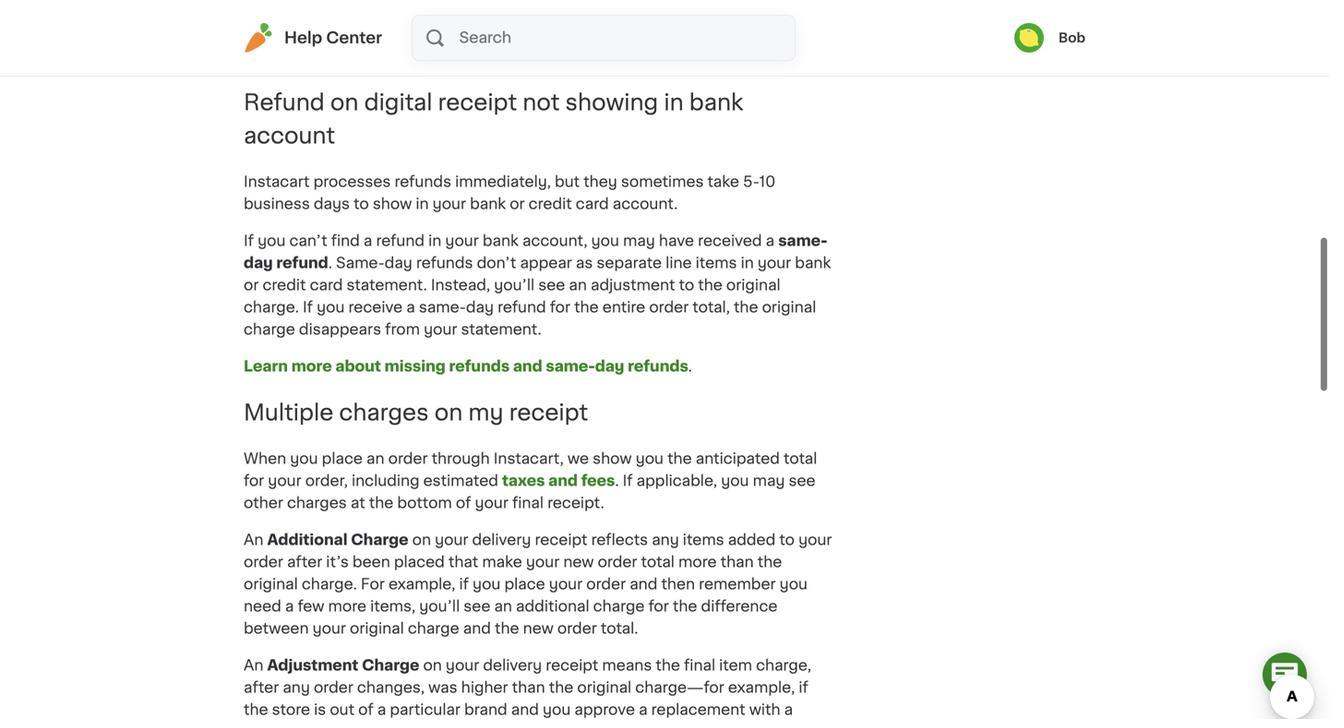 Task type: describe. For each thing, give the bounding box(es) containing it.
order down center at the left top
[[357, 49, 397, 64]]

Search search field
[[458, 16, 795, 60]]

for inside "if you receive a same-day refund for the entire order total, the original charge disappears from your statement."
[[550, 300, 571, 315]]

when you place an order through instacart, we show you the anticipated total for your order, including estimated
[[244, 451, 818, 488]]

been
[[353, 555, 390, 570]]

charge—for
[[636, 681, 725, 695]]

charge. for or
[[244, 300, 299, 315]]

see inside . same-day refunds don't appear as separate line items in your bank or credit card statement. instead, you'll see an adjustment to the original charge.
[[539, 278, 566, 293]]

help
[[284, 30, 323, 46]]

days
[[314, 197, 350, 211]]

account.
[[613, 197, 678, 211]]

day down "entire"
[[595, 359, 625, 374]]

receive
[[349, 300, 403, 315]]

added
[[728, 533, 776, 548]]

place inside on your delivery receipt reflects any items added to your order after it's been placed that make your new order total more than the original charge. for example, if you place your order and then remember you need a few more items, you'll see an additional charge for the difference between your original charge and the new order total.
[[505, 577, 546, 592]]

may inside '. if applicable, you may see other charges at the bottom of your final receipt.'
[[753, 474, 785, 488]]

my
[[469, 402, 504, 424]]

and left then
[[630, 577, 658, 592]]

learn
[[244, 359, 288, 374]]

store
[[272, 703, 310, 717]]

if you can't find a refund in your bank account, you may have received a
[[244, 234, 779, 248]]

instacart
[[244, 175, 310, 189]]

2 vertical spatial charge
[[408, 621, 460, 636]]

final inside shows your final order total, including any refunds applied after your order completed.
[[483, 27, 515, 42]]

order down the additional
[[558, 621, 597, 636]]

10
[[760, 175, 776, 189]]

learn more about missing refunds and same-day refunds link
[[244, 359, 689, 374]]

0 vertical spatial more
[[292, 359, 332, 374]]

to inside the instacart processes refunds immediately, but they sometimes take 5-10 business days to show in your bank or credit card account.
[[354, 197, 369, 211]]

entire
[[603, 300, 646, 315]]

brand
[[465, 703, 508, 717]]

to inside on your delivery receipt reflects any items added to your order after it's been placed that make your new order total more than the original charge. for example, if you place your order and then remember you need a few more items, you'll see an additional charge for the difference between your original charge and the new order total.
[[780, 533, 795, 548]]

applicable,
[[637, 474, 718, 488]]

a down changes,
[[378, 703, 386, 717]]

refund
[[244, 91, 325, 114]]

fees
[[582, 474, 615, 488]]

of inside on your delivery receipt means the final item charge, after any order changes, was higher than the original charge—for example, if the store is out of a particular brand and you approve a replacement with
[[358, 703, 374, 717]]

when
[[244, 451, 286, 466]]

higher
[[461, 681, 509, 695]]

0 horizontal spatial new
[[523, 621, 554, 636]]

total
[[281, 27, 320, 42]]

a right the approve
[[639, 703, 648, 717]]

showing
[[566, 91, 659, 114]]

5-
[[743, 175, 760, 189]]

remember
[[699, 577, 776, 592]]

account
[[244, 125, 335, 147]]

refund inside same- day refund
[[277, 256, 329, 271]]

for inside the when you place an order through instacart, we show you the anticipated total for your order, including estimated
[[244, 474, 264, 488]]

show inside the when you place an order through instacart, we show you the anticipated total for your order, including estimated
[[593, 451, 632, 466]]

card inside the instacart processes refunds immediately, but they sometimes take 5-10 business days to show in your bank or credit card account.
[[576, 197, 609, 211]]

shows your final order total, including any refunds applied after your order completed.
[[281, 27, 822, 64]]

multiple
[[244, 402, 334, 424]]

business
[[244, 197, 310, 211]]

after for shows your final order total, including any refunds applied after your order completed.
[[281, 49, 316, 64]]

after inside on your delivery receipt reflects any items added to your order after it's been placed that make your new order total more than the original charge. for example, if you place your order and then remember you need a few more items, you'll see an additional charge for the difference between your original charge and the new order total.
[[287, 555, 323, 570]]

your inside '. if applicable, you may see other charges at the bottom of your final receipt.'
[[475, 496, 509, 511]]

any inside on your delivery receipt means the final item charge, after any order changes, was higher than the original charge—for example, if the store is out of a particular brand and you approve a replacement with
[[283, 681, 310, 695]]

you'll inside . same-day refunds don't appear as separate line items in your bank or credit card statement. instead, you'll see an adjustment to the original charge.
[[494, 278, 535, 293]]

show inside the instacart processes refunds immediately, but they sometimes take 5-10 business days to show in your bank or credit card account.
[[373, 197, 412, 211]]

0 horizontal spatial may
[[623, 234, 656, 248]]

if you receive a same-day refund for the entire order total, the original charge disappears from your statement.
[[244, 300, 817, 337]]

means
[[603, 658, 652, 673]]

total charged
[[281, 27, 391, 42]]

if inside '. if applicable, you may see other charges at the bottom of your final receipt.'
[[623, 474, 633, 488]]

line
[[666, 256, 692, 271]]

order inside "if you receive a same-day refund for the entire order total, the original charge disappears from your statement."
[[650, 300, 689, 315]]

sometimes
[[621, 175, 704, 189]]

bank inside refund on digital receipt not showing in bank account
[[690, 91, 744, 114]]

total.
[[601, 621, 639, 636]]

your right added
[[799, 533, 833, 548]]

your up that
[[435, 533, 469, 548]]

help center link
[[244, 23, 382, 53]]

1 vertical spatial .
[[689, 359, 693, 374]]

a right find
[[364, 234, 373, 248]]

difference
[[701, 599, 778, 614]]

can't
[[290, 234, 328, 248]]

find
[[331, 234, 360, 248]]

to inside . same-day refunds don't appear as separate line items in your bank or credit card statement. instead, you'll see an adjustment to the original charge.
[[679, 278, 695, 293]]

same-
[[336, 256, 385, 271]]

don't
[[477, 256, 517, 271]]

estimated
[[424, 474, 499, 488]]

separate
[[597, 256, 662, 271]]

it's
[[326, 555, 349, 570]]

total inside on your delivery receipt reflects any items added to your order after it's been placed that make your new order total more than the original charge. for example, if you place your order and then remember you need a few more items, you'll see an additional charge for the difference between your original charge and the new order total.
[[641, 555, 675, 570]]

in inside . same-day refunds don't appear as separate line items in your bank or credit card statement. instead, you'll see an adjustment to the original charge.
[[741, 256, 754, 271]]

the inside '. if applicable, you may see other charges at the bottom of your final receipt.'
[[369, 496, 394, 511]]

order down reflects
[[598, 555, 638, 570]]

instacart processes refunds immediately, but they sometimes take 5-10 business days to show in your bank or credit card account.
[[244, 175, 776, 211]]

particular
[[390, 703, 461, 717]]

0 vertical spatial charges
[[339, 402, 429, 424]]

any inside on your delivery receipt reflects any items added to your order after it's been placed that make your new order total more than the original charge. for example, if you place your order and then remember you need a few more items, you'll see an additional charge for the difference between your original charge and the new order total.
[[652, 533, 680, 548]]

items inside . same-day refunds don't appear as separate line items in your bank or credit card statement. instead, you'll see an adjustment to the original charge.
[[696, 256, 737, 271]]

an inside on your delivery receipt reflects any items added to your order after it's been placed that make your new order total more than the original charge. for example, if you place your order and then remember you need a few more items, you'll see an additional charge for the difference between your original charge and the new order total.
[[495, 599, 513, 614]]

bank inside the instacart processes refunds immediately, but they sometimes take 5-10 business days to show in your bank or credit card account.
[[470, 197, 506, 211]]

original inside on your delivery receipt means the final item charge, after any order changes, was higher than the original charge—for example, if the store is out of a particular brand and you approve a replacement with
[[578, 681, 632, 695]]

as
[[576, 256, 593, 271]]

adjustment
[[591, 278, 676, 293]]

your inside . same-day refunds don't appear as separate line items in your bank or credit card statement. instead, you'll see an adjustment to the original charge.
[[758, 256, 792, 271]]

order inside the when you place an order through instacart, we show you the anticipated total for your order, including estimated
[[388, 451, 428, 466]]

that
[[449, 555, 479, 570]]

bob link
[[1015, 23, 1086, 53]]

but
[[555, 175, 580, 189]]

receipt for not
[[438, 91, 517, 114]]

items inside on your delivery receipt reflects any items added to your order after it's been placed that make your new order total more than the original charge. for example, if you place your order and then remember you need a few more items, you'll see an additional charge for the difference between your original charge and the new order total.
[[683, 533, 725, 548]]

1 horizontal spatial same-
[[546, 359, 595, 374]]

through
[[432, 451, 490, 466]]

between
[[244, 621, 309, 636]]

place inside the when you place an order through instacart, we show you the anticipated total for your order, including estimated
[[322, 451, 363, 466]]

final inside on your delivery receipt means the final item charge, after any order changes, was higher than the original charge—for example, if the store is out of a particular brand and you approve a replacement with
[[684, 658, 716, 673]]

bob
[[1059, 31, 1086, 44]]

we
[[568, 451, 589, 466]]

on your delivery receipt means the final item charge, after any order changes, was higher than the original charge—for example, if the store is out of a particular brand and you approve a replacement with
[[244, 658, 832, 719]]

your down few
[[313, 621, 346, 636]]

for
[[361, 577, 385, 592]]

. same-day refunds don't appear as separate line items in your bank or credit card statement. instead, you'll see an adjustment to the original charge.
[[244, 256, 832, 315]]

total inside the when you place an order through instacart, we show you the anticipated total for your order, including estimated
[[784, 451, 818, 466]]

take
[[708, 175, 740, 189]]

day inside . same-day refunds don't appear as separate line items in your bank or credit card statement. instead, you'll see an adjustment to the original charge.
[[385, 256, 413, 271]]

if for receive
[[303, 300, 313, 315]]

charge for an additional charge
[[351, 533, 409, 548]]

few
[[298, 599, 325, 614]]

charge. for been
[[302, 577, 357, 592]]

applied
[[766, 27, 822, 42]]

you inside on your delivery receipt means the final item charge, after any order changes, was higher than the original charge—for example, if the store is out of a particular brand and you approve a replacement with
[[543, 703, 571, 717]]

including inside shows your final order total, including any refunds applied after your order completed.
[[603, 27, 671, 42]]

your down help center
[[320, 49, 353, 64]]

. for same-
[[329, 256, 332, 271]]

item
[[720, 658, 753, 673]]

at
[[351, 496, 365, 511]]

a right received
[[766, 234, 775, 248]]

an inside the when you place an order through instacart, we show you the anticipated total for your order, including estimated
[[367, 451, 385, 466]]

example, inside on your delivery receipt reflects any items added to your order after it's been placed that make your new order total more than the original charge. for example, if you place your order and then remember you need a few more items, you'll see an additional charge for the difference between your original charge and the new order total.
[[389, 577, 456, 592]]

changes,
[[357, 681, 425, 695]]

adjustment
[[267, 658, 359, 673]]

day inside "if you receive a same-day refund for the entire order total, the original charge disappears from your statement."
[[466, 300, 494, 315]]

in inside refund on digital receipt not showing in bank account
[[664, 91, 684, 114]]

you'll inside on your delivery receipt reflects any items added to your order after it's been placed that make your new order total more than the original charge. for example, if you place your order and then remember you need a few more items, you'll see an additional charge for the difference between your original charge and the new order total.
[[420, 599, 460, 614]]

on inside on your delivery receipt means the final item charge, after any order changes, was higher than the original charge—for example, if the store is out of a particular brand and you approve a replacement with
[[423, 658, 442, 673]]

you right remember
[[780, 577, 808, 592]]

charge inside "if you receive a same-day refund for the entire order total, the original charge disappears from your statement."
[[244, 322, 295, 337]]

refunds up my on the bottom of the page
[[449, 359, 510, 374]]

an for an additional charge
[[244, 533, 264, 548]]

0 vertical spatial new
[[564, 555, 594, 570]]

delivery for than
[[483, 658, 542, 673]]

2 vertical spatial more
[[328, 599, 367, 614]]

see inside on your delivery receipt reflects any items added to your order after it's been placed that make your new order total more than the original charge. for example, if you place your order and then remember you need a few more items, you'll see an additional charge for the difference between your original charge and the new order total.
[[464, 599, 491, 614]]

card inside . same-day refunds don't appear as separate line items in your bank or credit card statement. instead, you'll see an adjustment to the original charge.
[[310, 278, 343, 293]]

and inside on your delivery receipt means the final item charge, after any order changes, was higher than the original charge—for example, if the store is out of a particular brand and you approve a replacement with
[[511, 703, 539, 717]]



Task type: locate. For each thing, give the bounding box(es) containing it.
after up store
[[244, 681, 279, 695]]

your right from
[[424, 322, 458, 337]]

0 vertical spatial final
[[483, 27, 515, 42]]

2 horizontal spatial see
[[789, 474, 816, 488]]

0 vertical spatial may
[[623, 234, 656, 248]]

day down business
[[244, 256, 273, 271]]

1 vertical spatial after
[[287, 555, 323, 570]]

your inside on your delivery receipt means the final item charge, after any order changes, was higher than the original charge—for example, if the store is out of a particular brand and you approve a replacement with
[[446, 658, 480, 673]]

account,
[[523, 234, 588, 248]]

order inside on your delivery receipt means the final item charge, after any order changes, was higher than the original charge—for example, if the store is out of a particular brand and you approve a replacement with
[[314, 681, 354, 695]]

0 vertical spatial place
[[322, 451, 363, 466]]

of right out
[[358, 703, 374, 717]]

charge. up learn
[[244, 300, 299, 315]]

an adjustment charge
[[244, 658, 420, 673]]

refunds up 'instead,'
[[416, 256, 473, 271]]

2 vertical spatial if
[[623, 474, 633, 488]]

more
[[292, 359, 332, 374], [679, 555, 717, 570], [328, 599, 367, 614]]

need
[[244, 599, 282, 614]]

1 horizontal spatial if
[[303, 300, 313, 315]]

0 vertical spatial an
[[569, 278, 587, 293]]

and up receipt.
[[549, 474, 578, 488]]

0 vertical spatial including
[[603, 27, 671, 42]]

day down 'instead,'
[[466, 300, 494, 315]]

you inside "if you receive a same-day refund for the entire order total, the original charge disappears from your statement."
[[317, 300, 345, 315]]

after down additional
[[287, 555, 323, 570]]

same- down 'instead,'
[[419, 300, 466, 315]]

you left the approve
[[543, 703, 571, 717]]

. inside . same-day refunds don't appear as separate line items in your bank or credit card statement. instead, you'll see an adjustment to the original charge.
[[329, 256, 332, 271]]

statement. inside "if you receive a same-day refund for the entire order total, the original charge disappears from your statement."
[[461, 322, 542, 337]]

you
[[258, 234, 286, 248], [592, 234, 620, 248], [317, 300, 345, 315], [290, 451, 318, 466], [636, 451, 664, 466], [721, 474, 749, 488], [473, 577, 501, 592], [780, 577, 808, 592], [543, 703, 571, 717]]

total right anticipated
[[784, 451, 818, 466]]

the inside the when you place an order through instacart, we show you the anticipated total for your order, including estimated
[[668, 451, 692, 466]]

if
[[459, 577, 469, 592], [799, 681, 809, 695]]

0 horizontal spatial if
[[244, 234, 254, 248]]

1 horizontal spatial new
[[564, 555, 594, 570]]

an additional charge
[[244, 533, 409, 548]]

charges down about
[[339, 402, 429, 424]]

if down business
[[244, 234, 254, 248]]

0 vertical spatial statement.
[[347, 278, 427, 293]]

you up order,
[[290, 451, 318, 466]]

or down immediately,
[[510, 197, 525, 211]]

statement. up receive
[[347, 278, 427, 293]]

charge down items,
[[408, 621, 460, 636]]

if up disappears
[[303, 300, 313, 315]]

missing
[[385, 359, 446, 374]]

1 vertical spatial more
[[679, 555, 717, 570]]

more down for
[[328, 599, 367, 614]]

1 vertical spatial credit
[[263, 278, 306, 293]]

than inside on your delivery receipt means the final item charge, after any order changes, was higher than the original charge—for example, if the store is out of a particular brand and you approve a replacement with
[[512, 681, 546, 695]]

more up then
[[679, 555, 717, 570]]

an down as
[[569, 278, 587, 293]]

including up at
[[352, 474, 420, 488]]

1 vertical spatial of
[[358, 703, 374, 717]]

0 vertical spatial delivery
[[472, 533, 531, 548]]

make
[[482, 555, 523, 570]]

charge.
[[244, 300, 299, 315], [302, 577, 357, 592]]

1 vertical spatial delivery
[[483, 658, 542, 673]]

day inside same- day refund
[[244, 256, 273, 271]]

center
[[326, 30, 382, 46]]

you down make
[[473, 577, 501, 592]]

if inside "if you receive a same-day refund for the entire order total, the original charge disappears from your statement."
[[303, 300, 313, 315]]

. inside '. if applicable, you may see other charges at the bottom of your final receipt.'
[[615, 474, 619, 488]]

and up higher on the bottom of the page
[[463, 621, 491, 636]]

receipt inside refund on digital receipt not showing in bank account
[[438, 91, 517, 114]]

1 horizontal spatial or
[[510, 197, 525, 211]]

on up was
[[423, 658, 442, 673]]

bank inside . same-day refunds don't appear as separate line items in your bank or credit card statement. instead, you'll see an adjustment to the original charge.
[[795, 256, 832, 271]]

0 vertical spatial any
[[675, 27, 702, 42]]

refunds inside . same-day refunds don't appear as separate line items in your bank or credit card statement. instead, you'll see an adjustment to the original charge.
[[416, 256, 473, 271]]

order down multiple charges on my receipt
[[388, 451, 428, 466]]

delivery
[[472, 533, 531, 548], [483, 658, 542, 673]]

instead,
[[431, 278, 491, 293]]

your inside the when you place an order through instacart, we show you the anticipated total for your order, including estimated
[[268, 474, 302, 488]]

an
[[244, 533, 264, 548], [244, 658, 264, 673]]

2 vertical spatial same-
[[546, 359, 595, 374]]

1 vertical spatial total
[[641, 555, 675, 570]]

new
[[564, 555, 594, 570], [523, 621, 554, 636]]

. if applicable, you may see other charges at the bottom of your final receipt.
[[244, 474, 816, 511]]

help center
[[284, 30, 382, 46]]

1 vertical spatial an
[[244, 658, 264, 673]]

you left can't
[[258, 234, 286, 248]]

charge up learn
[[244, 322, 295, 337]]

completed.
[[401, 49, 485, 64]]

show up the fees
[[593, 451, 632, 466]]

place
[[322, 451, 363, 466], [505, 577, 546, 592]]

and down "if you receive a same-day refund for the entire order total, the original charge disappears from your statement."
[[513, 359, 543, 374]]

refund inside "if you receive a same-day refund for the entire order total, the original charge disappears from your statement."
[[498, 300, 547, 315]]

instacart image
[[244, 23, 273, 53]]

statement. up learn more about missing refunds and same-day refunds .
[[461, 322, 542, 337]]

on inside refund on digital receipt not showing in bank account
[[331, 91, 359, 114]]

on inside on your delivery receipt reflects any items added to your order after it's been placed that make your new order total more than the original charge. for example, if you place your order and then remember you need a few more items, you'll see an additional charge for the difference between your original charge and the new order total.
[[413, 533, 431, 548]]

1 horizontal spatial may
[[753, 474, 785, 488]]

2 horizontal spatial for
[[649, 599, 669, 614]]

from
[[385, 322, 420, 337]]

final up charge—for on the bottom
[[684, 658, 716, 673]]

you up applicable,
[[636, 451, 664, 466]]

credit inside the instacart processes refunds immediately, but they sometimes take 5-10 business days to show in your bank or credit card account.
[[529, 197, 572, 211]]

0 vertical spatial for
[[550, 300, 571, 315]]

example, down charge,
[[729, 681, 795, 695]]

and right brand
[[511, 703, 539, 717]]

after for on your delivery receipt means the final item charge, after any order changes, was higher than the original charge—for example, if the store is out of a particular brand and you approve a replacement with
[[244, 681, 279, 695]]

same- day refund
[[244, 234, 828, 271]]

0 vertical spatial an
[[244, 533, 264, 548]]

total up then
[[641, 555, 675, 570]]

show down processes
[[373, 197, 412, 211]]

1 vertical spatial charges
[[287, 496, 347, 511]]

receipt inside on your delivery receipt means the final item charge, after any order changes, was higher than the original charge—for example, if the store is out of a particular brand and you approve a replacement with
[[546, 658, 599, 673]]

0 vertical spatial of
[[456, 496, 471, 511]]

an for an adjustment charge
[[244, 658, 264, 673]]

for inside on your delivery receipt reflects any items added to your order after it's been placed that make your new order total more than the original charge. for example, if you place your order and then remember you need a few more items, you'll see an additional charge for the difference between your original charge and the new order total.
[[649, 599, 669, 614]]

if inside on your delivery receipt means the final item charge, after any order changes, was higher than the original charge—for example, if the store is out of a particular brand and you approve a replacement with
[[799, 681, 809, 695]]

1 vertical spatial total,
[[693, 300, 730, 315]]

1 horizontal spatial including
[[603, 27, 671, 42]]

statement. inside . same-day refunds don't appear as separate line items in your bank or credit card statement. instead, you'll see an adjustment to the original charge.
[[347, 278, 427, 293]]

2 horizontal spatial refund
[[498, 300, 547, 315]]

2 horizontal spatial an
[[569, 278, 587, 293]]

taxes and fees
[[502, 474, 615, 488]]

after inside on your delivery receipt means the final item charge, after any order changes, was higher than the original charge—for example, if the store is out of a particular brand and you approve a replacement with
[[244, 681, 279, 695]]

an down multiple charges on my receipt
[[367, 451, 385, 466]]

1 vertical spatial including
[[352, 474, 420, 488]]

delivery for that
[[472, 533, 531, 548]]

final
[[483, 27, 515, 42], [513, 496, 544, 511], [684, 658, 716, 673]]

statement.
[[347, 278, 427, 293], [461, 322, 542, 337]]

1 horizontal spatial an
[[495, 599, 513, 614]]

1 vertical spatial any
[[652, 533, 680, 548]]

0 vertical spatial charge.
[[244, 300, 299, 315]]

receipt for reflects
[[535, 533, 588, 548]]

any inside shows your final order total, including any refunds applied after your order completed.
[[675, 27, 702, 42]]

an
[[569, 278, 587, 293], [367, 451, 385, 466], [495, 599, 513, 614]]

1 horizontal spatial to
[[679, 278, 695, 293]]

total, down received
[[693, 300, 730, 315]]

you up as
[[592, 234, 620, 248]]

than inside on your delivery receipt reflects any items added to your order after it's been placed that make your new order total more than the original charge. for example, if you place your order and then remember you need a few more items, you'll see an additional charge for the difference between your original charge and the new order total.
[[721, 555, 754, 570]]

taxes
[[502, 474, 545, 488]]

user avatar image
[[1015, 23, 1044, 53]]

your up the additional
[[549, 577, 583, 592]]

if for can't
[[244, 234, 254, 248]]

may
[[623, 234, 656, 248], [753, 474, 785, 488]]

example, inside on your delivery receipt means the final item charge, after any order changes, was higher than the original charge—for example, if the store is out of a particular brand and you approve a replacement with
[[729, 681, 795, 695]]

2 an from the top
[[244, 658, 264, 673]]

your right make
[[526, 555, 560, 570]]

your inside the instacart processes refunds immediately, but they sometimes take 5-10 business days to show in your bank or credit card account.
[[433, 197, 466, 211]]

to down line
[[679, 278, 695, 293]]

have
[[659, 234, 695, 248]]

charges down order,
[[287, 496, 347, 511]]

0 horizontal spatial show
[[373, 197, 412, 211]]

after down help
[[281, 49, 316, 64]]

or inside the instacart processes refunds immediately, but they sometimes take 5-10 business days to show in your bank or credit card account.
[[510, 197, 525, 211]]

2 vertical spatial to
[[780, 533, 795, 548]]

see
[[539, 278, 566, 293], [789, 474, 816, 488], [464, 599, 491, 614]]

reflects
[[592, 533, 648, 548]]

for up other
[[244, 474, 264, 488]]

learn more about missing refunds and same-day refunds .
[[244, 359, 693, 374]]

charge for an adjustment charge
[[362, 658, 420, 673]]

total, up showing
[[562, 27, 599, 42]]

in inside the instacart processes refunds immediately, but they sometimes take 5-10 business days to show in your bank or credit card account.
[[416, 197, 429, 211]]

1 horizontal spatial for
[[550, 300, 571, 315]]

card
[[576, 197, 609, 211], [310, 278, 343, 293]]

0 vertical spatial after
[[281, 49, 316, 64]]

out
[[330, 703, 355, 717]]

a inside on your delivery receipt reflects any items added to your order after it's been placed that make your new order total more than the original charge. for example, if you place your order and then remember you need a few more items, you'll see an additional charge for the difference between your original charge and the new order total.
[[285, 599, 294, 614]]

0 horizontal spatial example,
[[389, 577, 456, 592]]

additional
[[267, 533, 348, 548]]

1 horizontal spatial .
[[615, 474, 619, 488]]

example, down 'placed' at left bottom
[[389, 577, 456, 592]]

1 horizontal spatial card
[[576, 197, 609, 211]]

receipt up instacart,
[[509, 402, 589, 424]]

0 vertical spatial refund
[[376, 234, 425, 248]]

appear
[[520, 256, 572, 271]]

they
[[584, 175, 618, 189]]

approve
[[575, 703, 635, 717]]

2 horizontal spatial charge
[[594, 599, 645, 614]]

order up total.
[[587, 577, 626, 592]]

replacement
[[652, 703, 746, 717]]

may up separate
[[623, 234, 656, 248]]

1 horizontal spatial refund
[[376, 234, 425, 248]]

0 horizontal spatial same-
[[419, 300, 466, 315]]

order
[[518, 27, 558, 42], [357, 49, 397, 64], [650, 300, 689, 315], [388, 451, 428, 466], [244, 555, 283, 570], [598, 555, 638, 570], [587, 577, 626, 592], [558, 621, 597, 636], [314, 681, 354, 695]]

about
[[336, 359, 381, 374]]

.
[[329, 256, 332, 271], [689, 359, 693, 374], [615, 474, 619, 488]]

is
[[314, 703, 326, 717]]

you'll down don't
[[494, 278, 535, 293]]

total
[[784, 451, 818, 466], [641, 555, 675, 570]]

than up remember
[[721, 555, 754, 570]]

your up don't
[[446, 234, 479, 248]]

including inside the when you place an order through instacart, we show you the anticipated total for your order, including estimated
[[352, 474, 420, 488]]

0 vertical spatial if
[[459, 577, 469, 592]]

your inside "if you receive a same-day refund for the entire order total, the original charge disappears from your statement."
[[424, 322, 458, 337]]

or up learn
[[244, 278, 259, 293]]

an inside . same-day refunds don't appear as separate line items in your bank or credit card statement. instead, you'll see an adjustment to the original charge.
[[569, 278, 587, 293]]

charge. inside . same-day refunds don't appear as separate line items in your bank or credit card statement. instead, you'll see an adjustment to the original charge.
[[244, 300, 299, 315]]

0 horizontal spatial to
[[354, 197, 369, 211]]

0 vertical spatial if
[[244, 234, 254, 248]]

refund
[[376, 234, 425, 248], [277, 256, 329, 271], [498, 300, 547, 315]]

charge up the been
[[351, 533, 409, 548]]

0 horizontal spatial for
[[244, 474, 264, 488]]

same- inside "if you receive a same-day refund for the entire order total, the original charge disappears from your statement."
[[419, 300, 466, 315]]

any
[[675, 27, 702, 42], [652, 533, 680, 548], [283, 681, 310, 695]]

you inside '. if applicable, you may see other charges at the bottom of your final receipt.'
[[721, 474, 749, 488]]

digital
[[364, 91, 433, 114]]

charge. down it's
[[302, 577, 357, 592]]

receipt for means
[[546, 658, 599, 673]]

0 vertical spatial see
[[539, 278, 566, 293]]

0 horizontal spatial an
[[367, 451, 385, 466]]

additional
[[516, 599, 590, 614]]

shows
[[395, 27, 442, 42]]

2 horizontal spatial to
[[780, 533, 795, 548]]

receipt inside on your delivery receipt reflects any items added to your order after it's been placed that make your new order total more than the original charge. for example, if you place your order and then remember you need a few more items, you'll see an additional charge for the difference between your original charge and the new order total.
[[535, 533, 588, 548]]

1 vertical spatial new
[[523, 621, 554, 636]]

a left few
[[285, 599, 294, 614]]

refunds
[[706, 27, 763, 42], [395, 175, 452, 189], [416, 256, 473, 271], [449, 359, 510, 374], [628, 359, 689, 374]]

disappears
[[299, 322, 382, 337]]

other
[[244, 496, 283, 511]]

1 horizontal spatial of
[[456, 496, 471, 511]]

charge. inside on your delivery receipt reflects any items added to your order after it's been placed that make your new order total more than the original charge. for example, if you place your order and then remember you need a few more items, you'll see an additional charge for the difference between your original charge and the new order total.
[[302, 577, 357, 592]]

a inside "if you receive a same-day refund for the entire order total, the original charge disappears from your statement."
[[407, 300, 415, 315]]

an down between
[[244, 658, 264, 673]]

1 vertical spatial see
[[789, 474, 816, 488]]

0 horizontal spatial total
[[641, 555, 675, 570]]

0 vertical spatial card
[[576, 197, 609, 211]]

order,
[[305, 474, 348, 488]]

same- inside same- day refund
[[779, 234, 828, 248]]

1 vertical spatial if
[[799, 681, 809, 695]]

receipt down completed.
[[438, 91, 517, 114]]

if down that
[[459, 577, 469, 592]]

final inside '. if applicable, you may see other charges at the bottom of your final receipt.'
[[513, 496, 544, 511]]

0 horizontal spatial place
[[322, 451, 363, 466]]

1 vertical spatial items
[[683, 533, 725, 548]]

refund down can't
[[277, 256, 329, 271]]

2 vertical spatial .
[[615, 474, 619, 488]]

0 vertical spatial total
[[784, 451, 818, 466]]

instacart,
[[494, 451, 564, 466]]

if down charge,
[[799, 681, 809, 695]]

refunds inside shows your final order total, including any refunds applied after your order completed.
[[706, 27, 763, 42]]

refunds down "entire"
[[628, 359, 689, 374]]

2 vertical spatial any
[[283, 681, 310, 695]]

0 vertical spatial to
[[354, 197, 369, 211]]

then
[[662, 577, 696, 592]]

refund up same-
[[376, 234, 425, 248]]

not
[[523, 91, 560, 114]]

of down estimated
[[456, 496, 471, 511]]

for
[[550, 300, 571, 315], [244, 474, 264, 488], [649, 599, 669, 614]]

0 vertical spatial show
[[373, 197, 412, 211]]

charged
[[323, 27, 391, 42]]

1 vertical spatial than
[[512, 681, 546, 695]]

to down processes
[[354, 197, 369, 211]]

your up completed.
[[446, 27, 480, 42]]

2 horizontal spatial if
[[623, 474, 633, 488]]

1 an from the top
[[244, 533, 264, 548]]

you'll right items,
[[420, 599, 460, 614]]

on left my on the bottom of the page
[[435, 402, 463, 424]]

order up need
[[244, 555, 283, 570]]

charge up total.
[[594, 599, 645, 614]]

charges
[[339, 402, 429, 424], [287, 496, 347, 511]]

charges inside '. if applicable, you may see other charges at the bottom of your final receipt.'
[[287, 496, 347, 511]]

1 vertical spatial you'll
[[420, 599, 460, 614]]

see inside '. if applicable, you may see other charges at the bottom of your final receipt.'
[[789, 474, 816, 488]]

the inside . same-day refunds don't appear as separate line items in your bank or credit card statement. instead, you'll see an adjustment to the original charge.
[[698, 278, 723, 293]]

place down make
[[505, 577, 546, 592]]

day
[[244, 256, 273, 271], [385, 256, 413, 271], [466, 300, 494, 315], [595, 359, 625, 374]]

in
[[664, 91, 684, 114], [416, 197, 429, 211], [429, 234, 442, 248], [741, 256, 754, 271]]

original inside . same-day refunds don't appear as separate line items in your bank or credit card statement. instead, you'll see an adjustment to the original charge.
[[727, 278, 781, 293]]

1 horizontal spatial statement.
[[461, 322, 542, 337]]

including up showing
[[603, 27, 671, 42]]

2 vertical spatial for
[[649, 599, 669, 614]]

card down same-
[[310, 278, 343, 293]]

anticipated
[[696, 451, 780, 466]]

0 horizontal spatial statement.
[[347, 278, 427, 293]]

2 vertical spatial after
[[244, 681, 279, 695]]

refunds inside the instacart processes refunds immediately, but they sometimes take 5-10 business days to show in your bank or credit card account.
[[395, 175, 452, 189]]

for down appear
[[550, 300, 571, 315]]

2 vertical spatial an
[[495, 599, 513, 614]]

same- right received
[[779, 234, 828, 248]]

delivery inside on your delivery receipt means the final item charge, after any order changes, was higher than the original charge—for example, if the store is out of a particular brand and you approve a replacement with
[[483, 658, 542, 673]]

an down other
[[244, 533, 264, 548]]

0 vertical spatial credit
[[529, 197, 572, 211]]

of
[[456, 496, 471, 511], [358, 703, 374, 717]]

delivery inside on your delivery receipt reflects any items added to your order after it's been placed that make your new order total more than the original charge. for example, if you place your order and then remember you need a few more items, you'll see an additional charge for the difference between your original charge and the new order total.
[[472, 533, 531, 548]]

on
[[331, 91, 359, 114], [435, 402, 463, 424], [413, 533, 431, 548], [423, 658, 442, 673]]

if inside on your delivery receipt reflects any items added to your order after it's been placed that make your new order total more than the original charge. for example, if you place your order and then remember you need a few more items, you'll see an additional charge for the difference between your original charge and the new order total.
[[459, 577, 469, 592]]

1 horizontal spatial place
[[505, 577, 546, 592]]

of inside '. if applicable, you may see other charges at the bottom of your final receipt.'
[[456, 496, 471, 511]]

original inside "if you receive a same-day refund for the entire order total, the original charge disappears from your statement."
[[763, 300, 817, 315]]

if right the fees
[[623, 474, 633, 488]]

receipt.
[[548, 496, 605, 511]]

1 vertical spatial for
[[244, 474, 264, 488]]

total,
[[562, 27, 599, 42], [693, 300, 730, 315]]

1 vertical spatial or
[[244, 278, 259, 293]]

receipt down receipt.
[[535, 533, 588, 548]]

total, inside shows your final order total, including any refunds applied after your order completed.
[[562, 27, 599, 42]]

1 horizontal spatial example,
[[729, 681, 795, 695]]

new down the additional
[[523, 621, 554, 636]]

1 vertical spatial show
[[593, 451, 632, 466]]

on up 'placed' at left bottom
[[413, 533, 431, 548]]

multiple charges on my receipt
[[244, 402, 589, 424]]

receipt left means on the bottom
[[546, 658, 599, 673]]

. for if
[[615, 474, 619, 488]]

and
[[513, 359, 543, 374], [549, 474, 578, 488], [630, 577, 658, 592], [463, 621, 491, 636], [511, 703, 539, 717]]

0 horizontal spatial charge
[[244, 322, 295, 337]]

or inside . same-day refunds don't appear as separate line items in your bank or credit card statement. instead, you'll see an adjustment to the original charge.
[[244, 278, 259, 293]]

0 horizontal spatial refund
[[277, 256, 329, 271]]

charge,
[[757, 658, 812, 673]]

delivery up higher on the bottom of the page
[[483, 658, 542, 673]]

1 horizontal spatial you'll
[[494, 278, 535, 293]]

0 horizontal spatial if
[[459, 577, 469, 592]]

after inside shows your final order total, including any refunds applied after your order completed.
[[281, 49, 316, 64]]

processes
[[314, 175, 391, 189]]

order down an adjustment charge
[[314, 681, 354, 695]]

items,
[[370, 599, 416, 614]]

credit inside . same-day refunds don't appear as separate line items in your bank or credit card statement. instead, you'll see an adjustment to the original charge.
[[263, 278, 306, 293]]

1 vertical spatial may
[[753, 474, 785, 488]]

your down received
[[758, 256, 792, 271]]

refund on digital receipt not showing in bank account
[[244, 91, 744, 147]]

final up completed.
[[483, 27, 515, 42]]

refund down appear
[[498, 300, 547, 315]]

0 horizontal spatial than
[[512, 681, 546, 695]]

1 vertical spatial if
[[303, 300, 313, 315]]

to
[[354, 197, 369, 211], [679, 278, 695, 293], [780, 533, 795, 548]]

you up disappears
[[317, 300, 345, 315]]

including
[[603, 27, 671, 42], [352, 474, 420, 488]]

2 vertical spatial final
[[684, 658, 716, 673]]

order up not
[[518, 27, 558, 42]]

bottom
[[398, 496, 452, 511]]

placed
[[394, 555, 445, 570]]

0 vertical spatial items
[[696, 256, 737, 271]]

0 horizontal spatial including
[[352, 474, 420, 488]]

0 vertical spatial .
[[329, 256, 332, 271]]

total, inside "if you receive a same-day refund for the entire order total, the original charge disappears from your statement."
[[693, 300, 730, 315]]



Task type: vqa. For each thing, say whether or not it's contained in the screenshot.
2nd View more 'popup button' from the top
no



